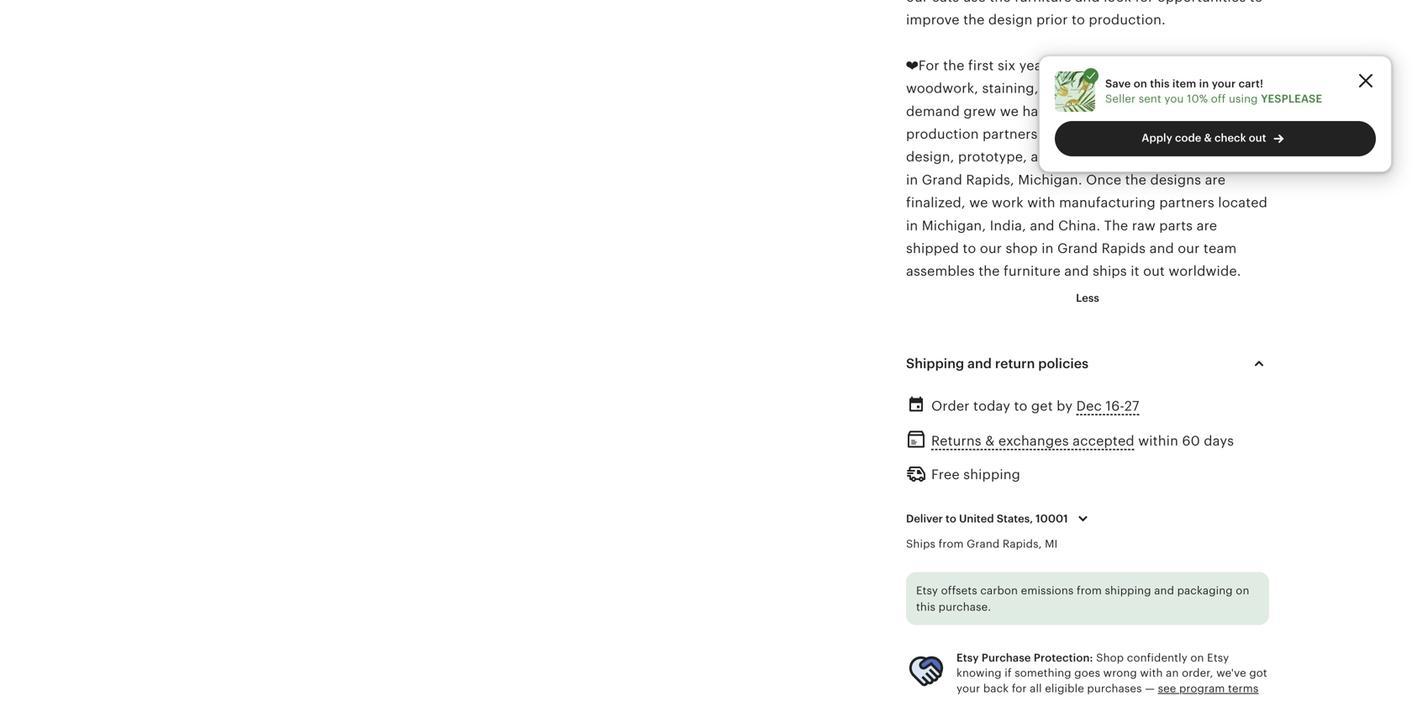 Task type: vqa. For each thing, say whether or not it's contained in the screenshot.
you
yes



Task type: locate. For each thing, give the bounding box(es) containing it.
1 vertical spatial design,
[[907, 149, 955, 165]]

see program terms
[[1158, 682, 1259, 695]]

& right returns
[[986, 433, 995, 448]]

etsy for etsy purchase protection:
[[957, 652, 979, 664]]

on inside shop confidently on etsy knowing if something goes wrong with an order, we've got your back for all eligible purchases —
[[1191, 652, 1205, 664]]

0 horizontal spatial shipping
[[964, 467, 1021, 482]]

1 vertical spatial are
[[1197, 218, 1218, 233]]

seller
[[1106, 93, 1136, 105]]

grand down deliver to united states, 10001
[[967, 538, 1000, 551]]

our down india,
[[980, 241, 1002, 256]]

shipping
[[964, 467, 1021, 482], [1105, 584, 1152, 597]]

grand
[[922, 172, 963, 187], [1058, 241, 1098, 256], [967, 538, 1000, 551]]

0 vertical spatial on
[[1134, 77, 1148, 90]]

assembly
[[1071, 81, 1133, 96]]

got
[[1250, 667, 1268, 680]]

your inside shop confidently on etsy knowing if something goes wrong with an order, we've got your back for all eligible purchases —
[[957, 682, 981, 695]]

0 horizontal spatial this
[[917, 601, 936, 613]]

ships from grand rapids, mi
[[907, 538, 1058, 551]]

on inside etsy offsets carbon emissions from shipping and packaging on this purchase.
[[1236, 584, 1250, 597]]

return
[[996, 356, 1036, 371]]

to left get
[[1015, 399, 1028, 414]]

0 vertical spatial grand
[[922, 172, 963, 187]]

are up team
[[1197, 218, 1218, 233]]

shipping inside etsy offsets carbon emissions from shipping and packaging on this purchase.
[[1105, 584, 1152, 597]]

it
[[1131, 264, 1140, 279]]

program
[[1180, 682, 1226, 695]]

on right packaging
[[1236, 584, 1250, 597]]

1 vertical spatial your
[[957, 682, 981, 695]]

are down facility
[[1206, 172, 1226, 187]]

facility
[[1214, 149, 1258, 165]]

and up shop
[[1030, 218, 1055, 233]]

emissions
[[1021, 584, 1074, 597]]

&
[[1205, 132, 1213, 144], [986, 433, 995, 448]]

had
[[1023, 104, 1048, 119]]

at
[[1172, 149, 1185, 165]]

less button
[[1064, 283, 1112, 313]]

1 vertical spatial from
[[1077, 584, 1102, 597]]

partners up the prototype,
[[983, 127, 1038, 142]]

0 vertical spatial from
[[939, 538, 964, 551]]

to inside dropdown button
[[946, 513, 957, 525]]

2 horizontal spatial grand
[[1058, 241, 1098, 256]]

0 vertical spatial all
[[1110, 58, 1125, 73]]

from
[[939, 538, 964, 551], [1077, 584, 1102, 597]]

10%
[[1187, 93, 1209, 105]]

in up finalized,
[[907, 172, 919, 187]]

1 vertical spatial partners
[[1160, 195, 1215, 210]]

1 horizontal spatial shipping
[[1105, 584, 1152, 597]]

eligible
[[1045, 682, 1085, 695]]

in
[[1200, 77, 1210, 90], [907, 172, 919, 187], [907, 218, 919, 233], [1042, 241, 1054, 256]]

1 vertical spatial rapids,
[[1003, 538, 1042, 551]]

are
[[1206, 172, 1226, 187], [1197, 218, 1218, 233]]

all right "test"
[[1088, 149, 1103, 165]]

this
[[1151, 77, 1170, 90], [917, 601, 936, 613]]

purchases
[[1088, 682, 1143, 695]]

ships
[[1093, 264, 1128, 279]]

apply
[[1142, 132, 1173, 144]]

dec 16-27 button
[[1077, 394, 1140, 419]]

on up order,
[[1191, 652, 1205, 664]]

confidently
[[1128, 652, 1188, 664]]

with up — on the right of page
[[1141, 667, 1164, 680]]

partners
[[983, 127, 1038, 142], [1160, 195, 1215, 210]]

by
[[1057, 399, 1073, 414]]

0 vertical spatial out
[[1249, 132, 1267, 144]]

check
[[1215, 132, 1247, 144]]

1 horizontal spatial from
[[1077, 584, 1102, 597]]

1 vertical spatial on
[[1236, 584, 1250, 597]]

design, down production
[[907, 149, 955, 165]]

0 vertical spatial &
[[1205, 132, 1213, 144]]

returns
[[932, 433, 982, 448]]

2 vertical spatial on
[[1191, 652, 1205, 664]]

returns & exchanges accepted button
[[932, 429, 1135, 453]]

60
[[1183, 433, 1201, 448]]

❤for the first six years, we did all the design, woodwork, staining, and assembly ourselves, but as demand grew we had to expand into working with production partners to keep up with orders. today, we design, prototype, and test all concepts at our facility in grand rapids, michigan. once the designs are finalized, we work with manufacturing partners located in michigan, india, and china. the raw parts are shipped to our shop in grand rapids and our team assembles the furniture and ships it out worldwide.
[[907, 58, 1268, 279]]

shipping up shop
[[1105, 584, 1152, 597]]

with up today,
[[1206, 104, 1234, 119]]

from right emissions
[[1077, 584, 1102, 597]]

1 vertical spatial all
[[1088, 149, 1103, 165]]

this left purchase.
[[917, 601, 936, 613]]

orders.
[[1147, 127, 1193, 142]]

from inside etsy offsets carbon emissions from shipping and packaging on this purchase.
[[1077, 584, 1102, 597]]

10001
[[1036, 513, 1069, 525]]

etsy left offsets
[[917, 584, 939, 597]]

shipping up deliver to united states, 10001
[[964, 467, 1021, 482]]

0 horizontal spatial out
[[1144, 264, 1166, 279]]

we
[[1062, 58, 1081, 73], [1001, 104, 1019, 119], [1243, 127, 1261, 142], [970, 195, 989, 210]]

rapids,
[[967, 172, 1015, 187], [1003, 538, 1042, 551]]

0 horizontal spatial your
[[957, 682, 981, 695]]

to right had
[[1051, 104, 1065, 119]]

& right code
[[1205, 132, 1213, 144]]

2 vertical spatial grand
[[967, 538, 1000, 551]]

and left packaging
[[1155, 584, 1175, 597]]

order
[[932, 399, 970, 414]]

on inside save on this item in your cart! seller sent you 10% off using yesplease
[[1134, 77, 1148, 90]]

on up sent
[[1134, 77, 1148, 90]]

see program terms link
[[1158, 682, 1259, 695]]

to left keep
[[1042, 127, 1055, 142]]

rapids, down the prototype,
[[967, 172, 1015, 187]]

all
[[1110, 58, 1125, 73], [1088, 149, 1103, 165], [1030, 682, 1042, 695]]

to left united
[[946, 513, 957, 525]]

our
[[1188, 149, 1210, 165], [980, 241, 1002, 256], [1178, 241, 1200, 256]]

0 vertical spatial your
[[1212, 77, 1236, 90]]

1 vertical spatial shipping
[[1105, 584, 1152, 597]]

shipping and return policies
[[907, 356, 1089, 371]]

2 vertical spatial all
[[1030, 682, 1042, 695]]

from right ships
[[939, 538, 964, 551]]

etsy inside etsy offsets carbon emissions from shipping and packaging on this purchase.
[[917, 584, 939, 597]]

0 horizontal spatial partners
[[983, 127, 1038, 142]]

etsy up the 'knowing'
[[957, 652, 979, 664]]

free
[[932, 467, 960, 482]]

your
[[1212, 77, 1236, 90], [957, 682, 981, 695]]

design,
[[1154, 58, 1202, 73], [907, 149, 955, 165]]

and inside dropdown button
[[968, 356, 992, 371]]

0 horizontal spatial on
[[1134, 77, 1148, 90]]

your down the 'knowing'
[[957, 682, 981, 695]]

2 horizontal spatial etsy
[[1208, 652, 1230, 664]]

out right "check"
[[1249, 132, 1267, 144]]

design, up item
[[1154, 58, 1202, 73]]

yesplease
[[1262, 93, 1323, 105]]

on
[[1134, 77, 1148, 90], [1236, 584, 1250, 597], [1191, 652, 1205, 664]]

and
[[1043, 81, 1067, 96], [1031, 149, 1056, 165], [1030, 218, 1055, 233], [1150, 241, 1175, 256], [1065, 264, 1090, 279], [968, 356, 992, 371], [1155, 584, 1175, 597]]

sent
[[1139, 93, 1162, 105]]

1 horizontal spatial this
[[1151, 77, 1170, 90]]

16-
[[1106, 399, 1125, 414]]

1 horizontal spatial on
[[1191, 652, 1205, 664]]

shipping
[[907, 356, 965, 371]]

1 horizontal spatial your
[[1212, 77, 1236, 90]]

grand down china.
[[1058, 241, 1098, 256]]

exchanges
[[999, 433, 1069, 448]]

all up the save
[[1110, 58, 1125, 73]]

all inside shop confidently on etsy knowing if something goes wrong with an order, we've got your back for all eligible purchases —
[[1030, 682, 1042, 695]]

1 vertical spatial this
[[917, 601, 936, 613]]

this inside etsy offsets carbon emissions from shipping and packaging on this purchase.
[[917, 601, 936, 613]]

0 horizontal spatial &
[[986, 433, 995, 448]]

with down into
[[1115, 127, 1143, 142]]

the left furniture
[[979, 264, 1000, 279]]

0 horizontal spatial etsy
[[917, 584, 939, 597]]

partners up parts
[[1160, 195, 1215, 210]]

etsy offsets carbon emissions from shipping and packaging on this purchase.
[[917, 584, 1250, 613]]

accepted
[[1073, 433, 1135, 448]]

we down staining,
[[1001, 104, 1019, 119]]

0 horizontal spatial all
[[1030, 682, 1042, 695]]

with down michigan.
[[1028, 195, 1056, 210]]

we've
[[1217, 667, 1247, 680]]

deliver to united states, 10001
[[907, 513, 1069, 525]]

and left the return
[[968, 356, 992, 371]]

0 vertical spatial this
[[1151, 77, 1170, 90]]

rapids, down states,
[[1003, 538, 1042, 551]]

woodwork,
[[907, 81, 979, 96]]

in inside save on this item in your cart! seller sent you 10% off using yesplease
[[1200, 77, 1210, 90]]

grand up finalized,
[[922, 172, 963, 187]]

0 vertical spatial rapids,
[[967, 172, 1015, 187]]

1 horizontal spatial all
[[1088, 149, 1103, 165]]

test
[[1060, 149, 1085, 165]]

and inside etsy offsets carbon emissions from shipping and packaging on this purchase.
[[1155, 584, 1175, 597]]

prototype,
[[959, 149, 1028, 165]]

located
[[1219, 195, 1268, 210]]

in up 10%
[[1200, 77, 1210, 90]]

united
[[960, 513, 995, 525]]

1 vertical spatial grand
[[1058, 241, 1098, 256]]

all right for
[[1030, 682, 1042, 695]]

this up sent
[[1151, 77, 1170, 90]]

1 horizontal spatial etsy
[[957, 652, 979, 664]]

0 vertical spatial design,
[[1154, 58, 1202, 73]]

we up facility
[[1243, 127, 1261, 142]]

etsy for etsy offsets carbon emissions from shipping and packaging on this purchase.
[[917, 584, 939, 597]]

goes
[[1075, 667, 1101, 680]]

and up michigan.
[[1031, 149, 1056, 165]]

your up 'off'
[[1212, 77, 1236, 90]]

out right it
[[1144, 264, 1166, 279]]

dec
[[1077, 399, 1102, 414]]

2 horizontal spatial on
[[1236, 584, 1250, 597]]

we left did
[[1062, 58, 1081, 73]]

production
[[907, 127, 979, 142]]

etsy up we've
[[1208, 652, 1230, 664]]

with
[[1206, 104, 1234, 119], [1115, 127, 1143, 142], [1028, 195, 1056, 210], [1141, 667, 1164, 680]]

1 vertical spatial out
[[1144, 264, 1166, 279]]

carbon
[[981, 584, 1018, 597]]



Task type: describe. For each thing, give the bounding box(es) containing it.
returns & exchanges accepted within 60 days
[[932, 433, 1235, 448]]

and down years,
[[1043, 81, 1067, 96]]

an
[[1167, 667, 1179, 680]]

states,
[[997, 513, 1034, 525]]

terms
[[1229, 682, 1259, 695]]

six
[[998, 58, 1016, 73]]

the up woodwork,
[[944, 58, 965, 73]]

working
[[1150, 104, 1203, 119]]

worldwide.
[[1169, 264, 1242, 279]]

item
[[1173, 77, 1197, 90]]

keep
[[1059, 127, 1091, 142]]

concepts
[[1107, 149, 1168, 165]]

to down michigan,
[[963, 241, 977, 256]]

the down "concepts"
[[1126, 172, 1147, 187]]

today,
[[1197, 127, 1239, 142]]

michigan,
[[922, 218, 987, 233]]

2 horizontal spatial all
[[1110, 58, 1125, 73]]

team
[[1204, 241, 1237, 256]]

mi
[[1045, 538, 1058, 551]]

furniture
[[1004, 264, 1061, 279]]

today
[[974, 399, 1011, 414]]

demand
[[907, 104, 960, 119]]

expand
[[1069, 104, 1117, 119]]

27
[[1125, 399, 1140, 414]]

something
[[1015, 667, 1072, 680]]

ships
[[907, 538, 936, 551]]

years,
[[1020, 58, 1059, 73]]

staining,
[[983, 81, 1039, 96]]

our down apply code & check out
[[1188, 149, 1210, 165]]

apply code & check out
[[1142, 132, 1267, 144]]

1 horizontal spatial out
[[1249, 132, 1267, 144]]

off
[[1212, 93, 1226, 105]]

knowing
[[957, 667, 1002, 680]]

the up the save
[[1128, 58, 1150, 73]]

etsy inside shop confidently on etsy knowing if something goes wrong with an order, we've got your back for all eligible purchases —
[[1208, 652, 1230, 664]]

deliver
[[907, 513, 943, 525]]

order today to get by dec 16-27
[[932, 399, 1140, 414]]

1 horizontal spatial design,
[[1154, 58, 1202, 73]]

cart!
[[1239, 77, 1264, 90]]

work
[[992, 195, 1024, 210]]

shop
[[1097, 652, 1125, 664]]

within
[[1139, 433, 1179, 448]]

1 horizontal spatial partners
[[1160, 195, 1215, 210]]

shop confidently on etsy knowing if something goes wrong with an order, we've got your back for all eligible purchases —
[[957, 652, 1268, 695]]

if
[[1005, 667, 1012, 680]]

in up shipped
[[907, 218, 919, 233]]

1 horizontal spatial grand
[[967, 538, 1000, 551]]

0 horizontal spatial from
[[939, 538, 964, 551]]

but
[[1206, 81, 1229, 96]]

designs
[[1151, 172, 1202, 187]]

1 vertical spatial &
[[986, 433, 995, 448]]

policies
[[1039, 356, 1089, 371]]

india,
[[990, 218, 1027, 233]]

wrong
[[1104, 667, 1138, 680]]

get
[[1032, 399, 1053, 414]]

into
[[1121, 104, 1146, 119]]

rapids, inside ❤for the first six years, we did all the design, woodwork, staining, and assembly ourselves, but as demand grew we had to expand into working with production partners to keep up with orders. today, we design, prototype, and test all concepts at our facility in grand rapids, michigan. once the designs are finalized, we work with manufacturing partners located in michigan, india, and china. the raw parts are shipped to our shop in grand rapids and our team assembles the furniture and ships it out worldwide.
[[967, 172, 1015, 187]]

rapids
[[1102, 241, 1146, 256]]

michigan.
[[1019, 172, 1083, 187]]

and up less
[[1065, 264, 1090, 279]]

code
[[1176, 132, 1202, 144]]

back
[[984, 682, 1009, 695]]

we left work
[[970, 195, 989, 210]]

manufacturing
[[1060, 195, 1156, 210]]

shipping and return policies button
[[891, 344, 1285, 384]]

apply code & check out link
[[1055, 121, 1377, 156]]

1 horizontal spatial &
[[1205, 132, 1213, 144]]

0 vertical spatial are
[[1206, 172, 1226, 187]]

raw
[[1133, 218, 1156, 233]]

as
[[1232, 81, 1247, 96]]

out inside ❤for the first six years, we did all the design, woodwork, staining, and assembly ourselves, but as demand grew we had to expand into working with production partners to keep up with orders. today, we design, prototype, and test all concepts at our facility in grand rapids, michigan. once the designs are finalized, we work with manufacturing partners located in michigan, india, and china. the raw parts are shipped to our shop in grand rapids and our team assembles the furniture and ships it out worldwide.
[[1144, 264, 1166, 279]]

0 vertical spatial shipping
[[964, 467, 1021, 482]]

china.
[[1059, 218, 1101, 233]]

the
[[1105, 218, 1129, 233]]

deliver to united states, 10001 button
[[894, 501, 1106, 537]]

our down parts
[[1178, 241, 1200, 256]]

free shipping
[[932, 467, 1021, 482]]

etsy purchase protection:
[[957, 652, 1094, 664]]

and down parts
[[1150, 241, 1175, 256]]

0 vertical spatial partners
[[983, 127, 1038, 142]]

for
[[1012, 682, 1027, 695]]

finalized,
[[907, 195, 966, 210]]

ourselves,
[[1136, 81, 1203, 96]]

—
[[1146, 682, 1155, 695]]

using
[[1229, 93, 1259, 105]]

once
[[1087, 172, 1122, 187]]

offsets
[[942, 584, 978, 597]]

see
[[1158, 682, 1177, 695]]

less
[[1077, 292, 1100, 304]]

in right shop
[[1042, 241, 1054, 256]]

first
[[969, 58, 994, 73]]

packaging
[[1178, 584, 1233, 597]]

❤for
[[907, 58, 940, 73]]

your inside save on this item in your cart! seller sent you 10% off using yesplease
[[1212, 77, 1236, 90]]

parts
[[1160, 218, 1193, 233]]

purchase.
[[939, 601, 992, 613]]

days
[[1204, 433, 1235, 448]]

order,
[[1182, 667, 1214, 680]]

0 horizontal spatial grand
[[922, 172, 963, 187]]

purchase
[[982, 652, 1032, 664]]

assembles
[[907, 264, 975, 279]]

save
[[1106, 77, 1131, 90]]

0 horizontal spatial design,
[[907, 149, 955, 165]]

with inside shop confidently on etsy knowing if something goes wrong with an order, we've got your back for all eligible purchases —
[[1141, 667, 1164, 680]]

this inside save on this item in your cart! seller sent you 10% off using yesplease
[[1151, 77, 1170, 90]]



